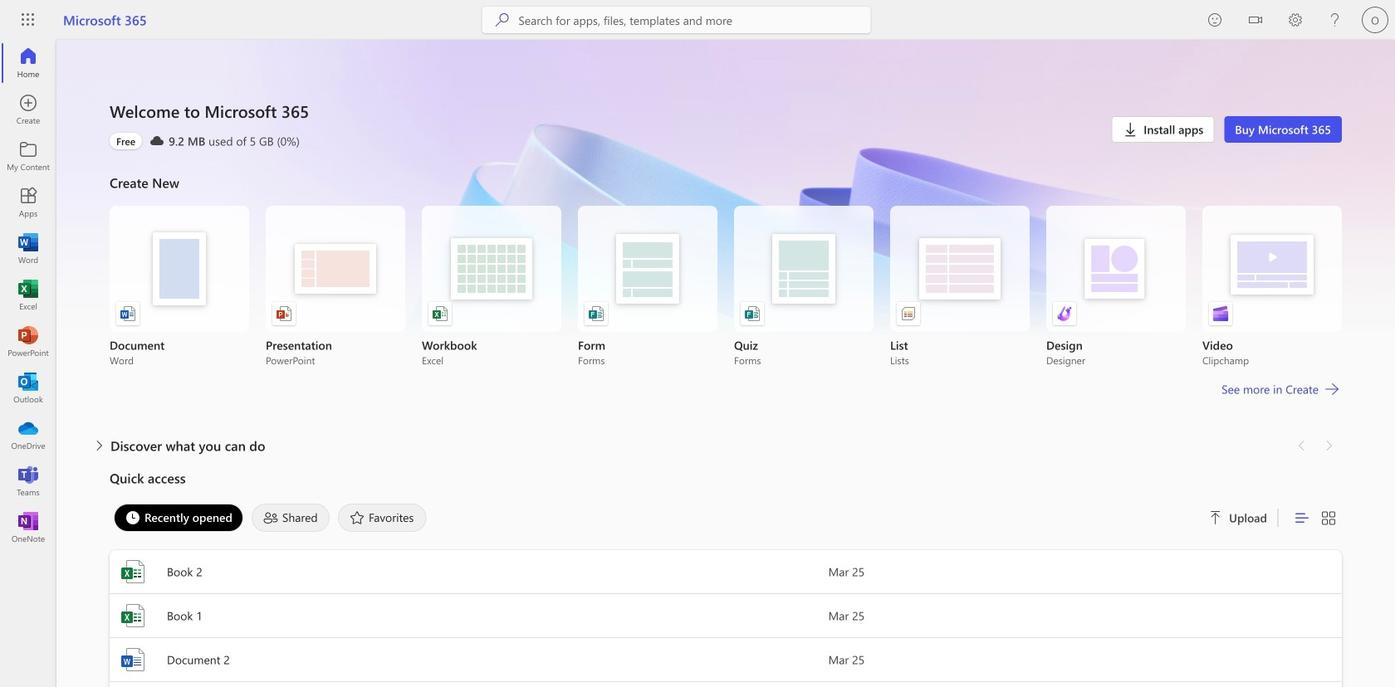 Task type: vqa. For each thing, say whether or not it's contained in the screenshot.
LABORATORY DESIGN element
no



Task type: describe. For each thing, give the bounding box(es) containing it.
word document image
[[120, 306, 136, 322]]

designer design image
[[1057, 306, 1073, 322]]

onenote image
[[20, 520, 37, 537]]

apps image
[[20, 194, 37, 211]]

lists list image
[[901, 306, 917, 322]]

this account doesn't have a microsoft 365 subscription. click to view your benefits. tooltip
[[110, 133, 142, 150]]

create image
[[20, 101, 37, 118]]

favorites element
[[338, 504, 427, 532]]

new quiz image
[[744, 306, 761, 322]]

excel workbook image
[[432, 306, 449, 322]]

shared element
[[252, 504, 330, 532]]

name document 2 cell
[[110, 647, 829, 674]]

0 vertical spatial word image
[[20, 241, 37, 258]]

clipchamp video image
[[1213, 306, 1229, 322]]

powerpoint presentation image
[[276, 306, 292, 322]]

teams image
[[20, 474, 37, 490]]

3 tab from the left
[[334, 504, 431, 532]]

excel image for the name book 2 cell
[[120, 559, 146, 586]]

1 tab from the left
[[110, 504, 247, 532]]

Search box. Suggestions appear as you type. search field
[[519, 7, 871, 33]]



Task type: locate. For each thing, give the bounding box(es) containing it.
2 tab from the left
[[247, 504, 334, 532]]

home image
[[20, 55, 37, 71]]

forms survey image
[[588, 306, 605, 322]]

2 excel image from the top
[[120, 603, 146, 630]]

navigation
[[0, 40, 56, 552]]

0 vertical spatial excel image
[[120, 559, 146, 586]]

designer design image
[[1057, 306, 1073, 322]]

excel image
[[120, 559, 146, 586], [120, 603, 146, 630]]

1 vertical spatial excel image
[[120, 603, 146, 630]]

create new element
[[110, 169, 1342, 433]]

name book 2 cell
[[110, 559, 829, 586]]

banner
[[0, 0, 1396, 43]]

excel image
[[20, 287, 37, 304]]

None search field
[[482, 7, 871, 33]]

row group
[[110, 683, 1342, 688]]

recently opened element
[[114, 504, 243, 532]]

1 horizontal spatial word image
[[120, 647, 146, 674]]

onedrive image
[[20, 427, 37, 444]]

0 horizontal spatial word image
[[20, 241, 37, 258]]

o image
[[1362, 7, 1389, 33]]

my content image
[[20, 148, 37, 164]]

1 excel image from the top
[[120, 559, 146, 586]]

tab list
[[110, 500, 1190, 537]]

1 vertical spatial word image
[[120, 647, 146, 674]]

name book 1 cell
[[110, 603, 829, 630]]

tab
[[110, 504, 247, 532], [247, 504, 334, 532], [334, 504, 431, 532]]

application
[[0, 40, 1396, 688]]

excel image for name book 1 cell at the bottom of page
[[120, 603, 146, 630]]

list
[[110, 206, 1342, 367]]

outlook image
[[20, 380, 37, 397]]

powerpoint image
[[20, 334, 37, 351]]

word image
[[20, 241, 37, 258], [120, 647, 146, 674]]



